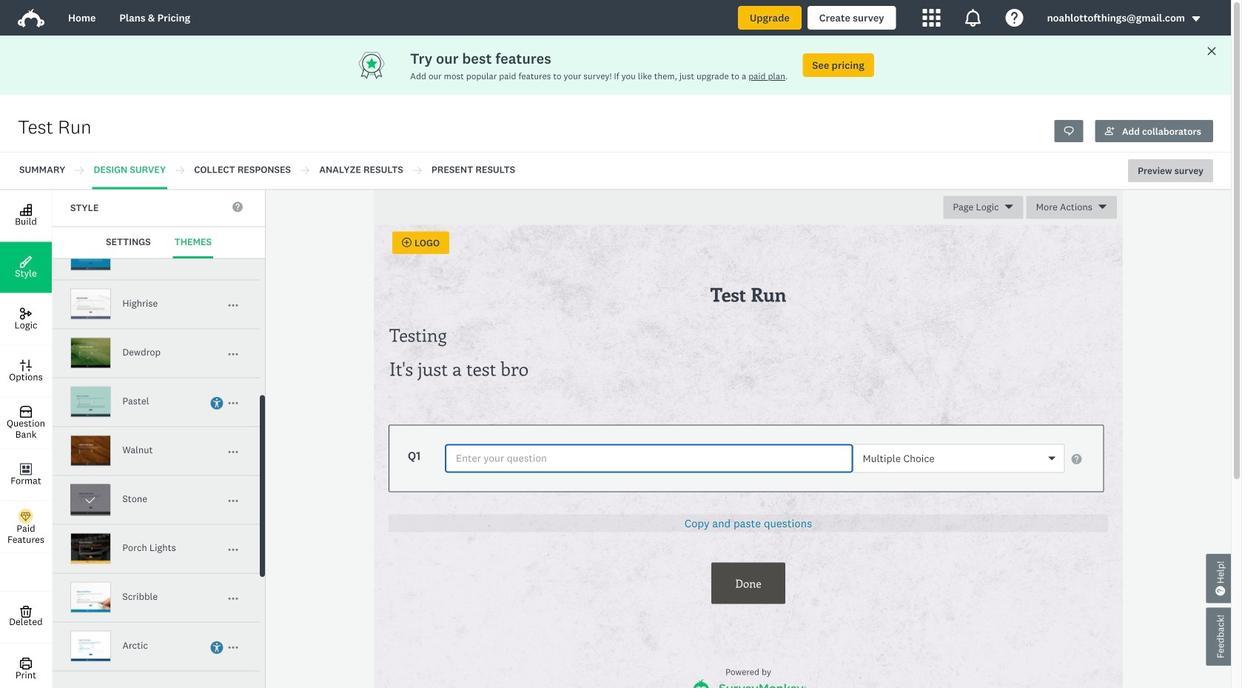 Task type: vqa. For each thing, say whether or not it's contained in the screenshot.
textboxmultiple icon
no



Task type: locate. For each thing, give the bounding box(es) containing it.
2 products icon image from the left
[[965, 9, 982, 27]]

1 products icon image from the left
[[923, 9, 941, 27]]

0 horizontal spatial products icon image
[[923, 9, 941, 27]]

products icon image
[[923, 9, 941, 27], [965, 9, 982, 27]]

surveymonkey image
[[691, 679, 807, 688]]

1 horizontal spatial products icon image
[[965, 9, 982, 27]]

surveymonkey logo image
[[18, 9, 44, 27]]



Task type: describe. For each thing, give the bounding box(es) containing it.
rewards image
[[357, 50, 410, 80]]

dropdown arrow image
[[1192, 14, 1202, 24]]

help icon image
[[1006, 9, 1024, 27]]



